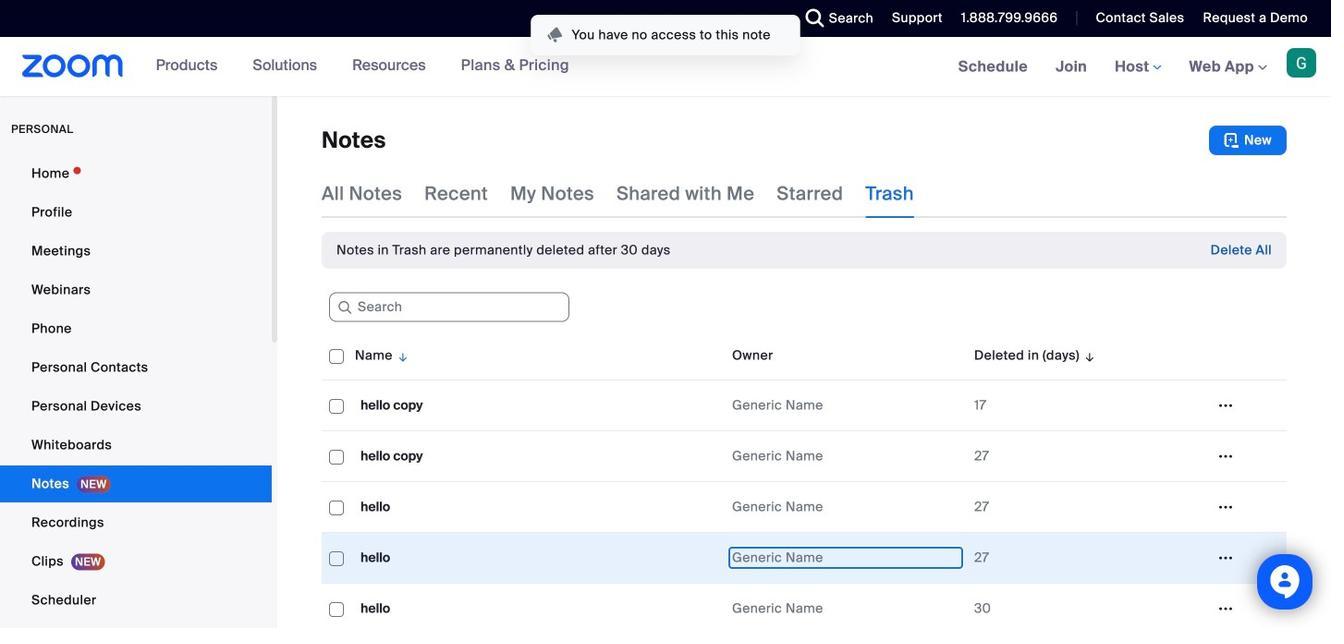 Task type: locate. For each thing, give the bounding box(es) containing it.
alert
[[337, 241, 671, 260]]

meetings navigation
[[945, 37, 1332, 98]]

1 more options for hello image from the top
[[1212, 499, 1241, 516]]

more options for hello copy image
[[1212, 398, 1241, 414], [1212, 449, 1241, 465]]

3 more options for hello image from the top
[[1212, 601, 1241, 618]]

tabs of all notes page tab list
[[322, 170, 915, 218]]

banner
[[0, 37, 1332, 98]]

application
[[322, 332, 1288, 629]]

1 vertical spatial more options for hello copy image
[[1212, 449, 1241, 465]]

more options for hello image
[[1212, 499, 1241, 516], [1212, 550, 1241, 567], [1212, 601, 1241, 618]]

0 vertical spatial more options for hello image
[[1212, 499, 1241, 516]]

1 vertical spatial more options for hello image
[[1212, 550, 1241, 567]]

Search text field
[[329, 293, 570, 323]]

1 more options for hello copy image from the top
[[1212, 398, 1241, 414]]

0 vertical spatial more options for hello copy image
[[1212, 398, 1241, 414]]

2 vertical spatial more options for hello image
[[1212, 601, 1241, 618]]



Task type: vqa. For each thing, say whether or not it's contained in the screenshot.
MENU ITEM on the left bottom of the page
no



Task type: describe. For each thing, give the bounding box(es) containing it.
personal menu menu
[[0, 155, 272, 629]]

arrow down image
[[393, 345, 410, 367]]

arrow down image
[[1080, 345, 1097, 367]]

zoom logo image
[[22, 55, 124, 78]]

2 more options for hello copy image from the top
[[1212, 449, 1241, 465]]

2 more options for hello image from the top
[[1212, 550, 1241, 567]]

product information navigation
[[142, 37, 584, 96]]

megaphone image
[[546, 26, 565, 44]]

profile picture image
[[1288, 48, 1317, 78]]



